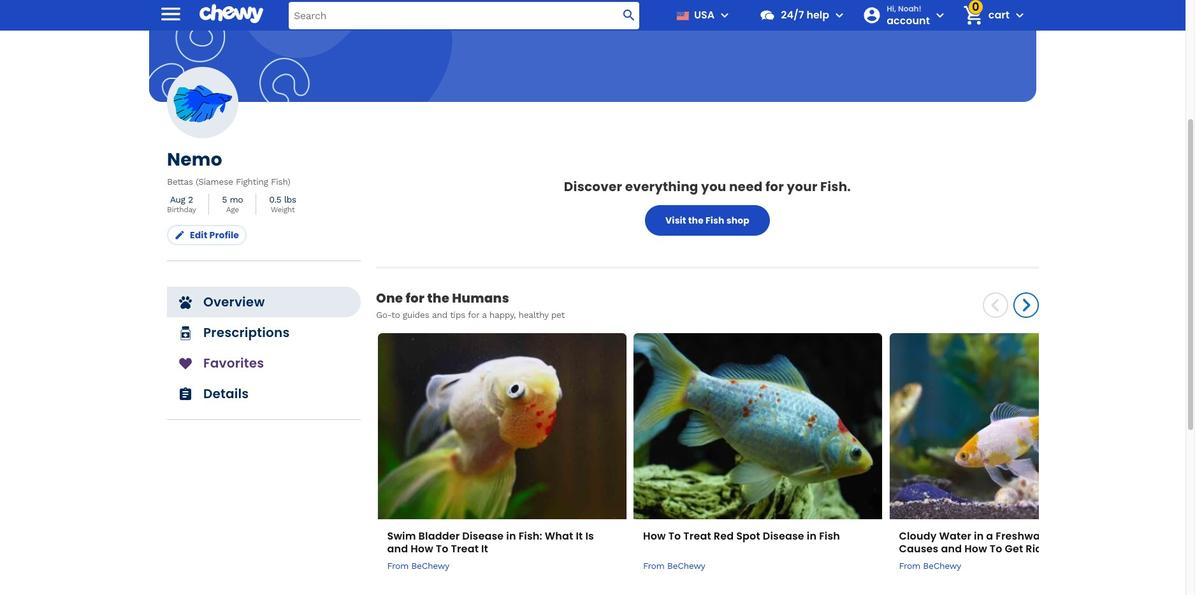 Task type: locate. For each thing, give the bounding box(es) containing it.
nemo
[[167, 147, 223, 172]]

guides
[[403, 310, 429, 320]]

tips
[[450, 310, 466, 320]]

bladder
[[419, 529, 460, 544]]

mo
[[230, 195, 243, 205]]

0 horizontal spatial treat
[[451, 542, 479, 556]]

details link
[[167, 379, 361, 409]]

1 horizontal spatial and
[[432, 310, 448, 320]]

the up guides
[[427, 290, 450, 307]]

profile
[[210, 229, 239, 242]]

2 horizontal spatial and
[[942, 542, 963, 556]]

3 bechewy from the left
[[924, 561, 962, 571]]

from bechewy
[[644, 561, 706, 571]]

to inside swim bladder disease in fish: what it is and how to treat it from bechewy
[[436, 542, 449, 556]]

favorites link
[[167, 348, 361, 379]]

to up the from bechewy
[[669, 529, 681, 544]]

in right spot
[[807, 529, 817, 544]]

3 in from the left
[[975, 529, 984, 544]]

disease inside swim bladder disease in fish: what it is and how to treat it from bechewy
[[463, 529, 504, 544]]

to left get
[[990, 542, 1003, 556]]

visit
[[666, 214, 687, 227]]

1 horizontal spatial a
[[987, 529, 994, 544]]

2 horizontal spatial in
[[975, 529, 984, 544]]

0 horizontal spatial it
[[481, 542, 489, 556]]

bechewy down bladder on the bottom left
[[412, 561, 449, 571]]

2 vertical spatial for
[[468, 310, 480, 320]]

5
[[222, 195, 227, 205]]

chewy support image
[[760, 7, 776, 24]]

from
[[387, 561, 409, 571], [644, 561, 665, 571], [900, 561, 921, 571]]

0.5 lbs
[[269, 195, 296, 205]]

1 horizontal spatial treat
[[684, 529, 712, 544]]

(siamese
[[196, 177, 233, 187]]

for left the your
[[766, 178, 784, 196]]

in
[[507, 529, 516, 544], [807, 529, 817, 544], [975, 529, 984, 544]]

it left is on the left bottom of page
[[576, 529, 583, 544]]

0 horizontal spatial the
[[427, 290, 450, 307]]

favorites
[[203, 355, 264, 372]]

lbs
[[284, 195, 296, 205]]

menu image left 'chewy home' image
[[158, 1, 184, 26]]

noah!
[[899, 3, 922, 14]]

and for swim
[[387, 542, 408, 556]]

and
[[432, 310, 448, 320], [387, 542, 408, 556], [942, 542, 963, 556]]

menu image right 'usa'
[[718, 8, 733, 23]]

0 horizontal spatial bechewy
[[412, 561, 449, 571]]

prescription manager image
[[178, 326, 193, 342]]

0 horizontal spatial in
[[507, 529, 516, 544]]

curated content for nemo element
[[376, 128, 1144, 596]]

in left fish:
[[507, 529, 516, 544]]

2 bechewy from the left
[[668, 561, 706, 571]]

treat
[[684, 529, 712, 544], [451, 542, 479, 556]]

in inside cloudy water in a freshwater fish tank: causes and how to get rid of it from bechewy
[[975, 529, 984, 544]]

1 vertical spatial a
[[987, 529, 994, 544]]

0 horizontal spatial from
[[387, 561, 409, 571]]

1 disease from the left
[[463, 529, 504, 544]]

0 horizontal spatial and
[[387, 542, 408, 556]]

menu image
[[158, 1, 184, 26], [718, 8, 733, 23]]

and left bladder on the bottom left
[[387, 542, 408, 556]]

cloudy
[[900, 529, 937, 544]]

1 bechewy from the left
[[412, 561, 449, 571]]

a inside the one for the humans go-to guides and tips for a happy, healthy pet
[[482, 310, 487, 320]]

a left get
[[987, 529, 994, 544]]

of
[[1046, 542, 1056, 556]]

items image
[[963, 4, 985, 27]]

the
[[689, 214, 704, 227], [427, 290, 450, 307]]

2 horizontal spatial how
[[965, 542, 988, 556]]

1 horizontal spatial menu image
[[718, 8, 733, 23]]

get
[[1005, 542, 1024, 556]]

fish
[[821, 178, 848, 196], [706, 214, 725, 227], [820, 529, 841, 544], [1058, 529, 1079, 544]]

2 horizontal spatial for
[[766, 178, 784, 196]]

one for the humans go-to guides and tips for a happy, healthy pet
[[376, 290, 565, 320]]

for
[[766, 178, 784, 196], [406, 290, 425, 307], [468, 310, 480, 320]]

0 vertical spatial a
[[482, 310, 487, 320]]

0 horizontal spatial to
[[436, 542, 449, 556]]

1 horizontal spatial disease
[[763, 529, 805, 544]]

how
[[644, 529, 666, 544], [411, 542, 434, 556], [965, 542, 988, 556]]

fish:
[[519, 529, 543, 544]]

bechewy down how to treat red spot disease in fish
[[668, 561, 706, 571]]

to for cloudy water in a freshwater fish tank: causes and how to get rid of it
[[990, 542, 1003, 556]]

1 horizontal spatial it
[[576, 529, 583, 544]]

it
[[576, 529, 583, 544], [481, 542, 489, 556], [1058, 542, 1065, 556]]

it right bladder on the bottom left
[[481, 542, 489, 556]]

to
[[669, 529, 681, 544], [436, 542, 449, 556], [990, 542, 1003, 556]]

to inside cloudy water in a freshwater fish tank: causes and how to get rid of it from bechewy
[[990, 542, 1003, 556]]

0 horizontal spatial disease
[[463, 529, 504, 544]]

to
[[392, 310, 400, 320]]

the right visit
[[689, 214, 704, 227]]

paw image
[[178, 296, 193, 311]]

hi, noah! account
[[887, 3, 930, 28]]

Product search field
[[289, 2, 640, 29]]

for right the tips
[[468, 310, 480, 320]]

to right swim
[[436, 542, 449, 556]]

1 horizontal spatial bechewy
[[668, 561, 706, 571]]

menu image inside 'usa' popup button
[[718, 8, 733, 23]]

1 from from the left
[[387, 561, 409, 571]]

1 vertical spatial for
[[406, 290, 425, 307]]

the inside the one for the humans go-to guides and tips for a happy, healthy pet
[[427, 290, 450, 307]]

2
[[188, 195, 193, 205]]

1 horizontal spatial how
[[644, 529, 666, 544]]

visit the fish shop
[[666, 214, 750, 227]]

usa button
[[672, 0, 733, 31]]

edit image
[[175, 230, 185, 240]]

0 vertical spatial the
[[689, 214, 704, 227]]

in inside swim bladder disease in fish: what it is and how to treat it from bechewy
[[507, 529, 516, 544]]

24/7 help link
[[755, 0, 830, 31]]

weight
[[271, 205, 295, 214]]

1 vertical spatial the
[[427, 290, 450, 307]]

bechewy down causes
[[924, 561, 962, 571]]

and inside swim bladder disease in fish: what it is and how to treat it from bechewy
[[387, 542, 408, 556]]

and right causes
[[942, 542, 963, 556]]

a
[[482, 310, 487, 320], [987, 529, 994, 544]]

birthday
[[167, 205, 196, 214]]

1 horizontal spatial in
[[807, 529, 817, 544]]

healthy
[[519, 310, 549, 320]]

disease right spot
[[763, 529, 805, 544]]

2 horizontal spatial it
[[1058, 542, 1065, 556]]

1 horizontal spatial from
[[644, 561, 665, 571]]

a down humans in the left of the page
[[482, 310, 487, 320]]

go-
[[376, 310, 392, 320]]

how inside swim bladder disease in fish: what it is and how to treat it from bechewy
[[411, 542, 434, 556]]

tank:
[[1081, 529, 1110, 544]]

in right water
[[975, 529, 984, 544]]

0 horizontal spatial how
[[411, 542, 434, 556]]

how inside cloudy water in a freshwater fish tank: causes and how to get rid of it from bechewy
[[965, 542, 988, 556]]

and inside cloudy water in a freshwater fish tank: causes and how to get rid of it from bechewy
[[942, 542, 963, 556]]

bechewy
[[412, 561, 449, 571], [668, 561, 706, 571], [924, 561, 962, 571]]

it right of
[[1058, 542, 1065, 556]]

and left the tips
[[432, 310, 448, 320]]

cloudy water in a freshwater fish tank: causes and how to get rid of it from bechewy
[[900, 529, 1110, 571]]

1 horizontal spatial the
[[689, 214, 704, 227]]

2 horizontal spatial from
[[900, 561, 921, 571]]

for up guides
[[406, 290, 425, 307]]

3 from from the left
[[900, 561, 921, 571]]

0 horizontal spatial a
[[482, 310, 487, 320]]

the inside visit the fish shop link
[[689, 214, 704, 227]]

2 horizontal spatial to
[[990, 542, 1003, 556]]

2 horizontal spatial bechewy
[[924, 561, 962, 571]]

it inside cloudy water in a freshwater fish tank: causes and how to get rid of it from bechewy
[[1058, 542, 1065, 556]]

disease
[[463, 529, 504, 544], [763, 529, 805, 544]]

visit the fish shop link
[[645, 205, 770, 236]]

age
[[226, 205, 239, 214]]

1 in from the left
[[507, 529, 516, 544]]

one for the humans element
[[376, 290, 1144, 593]]

fish inside cloudy water in a freshwater fish tank: causes and how to get rid of it from bechewy
[[1058, 529, 1079, 544]]

disease right bladder on the bottom left
[[463, 529, 504, 544]]



Task type: describe. For each thing, give the bounding box(es) containing it.
help
[[807, 8, 830, 22]]

swim
[[387, 529, 416, 544]]

rid
[[1026, 542, 1043, 556]]

1 horizontal spatial to
[[669, 529, 681, 544]]

is
[[586, 529, 594, 544]]

your
[[787, 178, 818, 196]]

bettas
[[167, 177, 193, 187]]

causes
[[900, 542, 939, 556]]

and for cloudy
[[942, 542, 963, 556]]

fish)
[[271, 177, 290, 187]]

one
[[376, 290, 403, 307]]

swim bladder disease in fish: what it is and how to treat it from bechewy
[[387, 529, 594, 571]]

2 in from the left
[[807, 529, 817, 544]]

2 from from the left
[[644, 561, 665, 571]]

aug
[[170, 195, 185, 205]]

water
[[940, 529, 972, 544]]

account menu image
[[933, 8, 948, 23]]

overview
[[203, 293, 265, 311]]

from inside swim bladder disease in fish: what it is and how to treat it from bechewy
[[387, 561, 409, 571]]

.
[[848, 178, 852, 196]]

shop
[[727, 214, 750, 227]]

chewy home image
[[200, 0, 263, 28]]

discover everything you need for your fish .
[[564, 178, 852, 196]]

need
[[730, 178, 763, 196]]

how to treat red spot disease in fish
[[644, 529, 841, 544]]

0.5
[[269, 195, 281, 205]]

you
[[702, 178, 727, 196]]

spot
[[737, 529, 761, 544]]

to for swim bladder disease in fish: what it is and how to treat it
[[436, 542, 449, 556]]

edit
[[190, 229, 208, 242]]

what
[[545, 529, 574, 544]]

Search text field
[[289, 2, 640, 29]]

24/7 help
[[781, 8, 830, 22]]

24/7
[[781, 8, 805, 22]]

pet
[[552, 310, 565, 320]]

everything
[[625, 178, 699, 196]]

fighting
[[236, 177, 268, 187]]

0 horizontal spatial menu image
[[158, 1, 184, 26]]

submit search image
[[622, 8, 637, 23]]

previous image
[[983, 293, 1009, 318]]

a inside cloudy water in a freshwater fish tank: causes and how to get rid of it from bechewy
[[987, 529, 994, 544]]

aug 2
[[170, 195, 193, 205]]

how for cloudy water in a freshwater fish tank: causes and how to get rid of it
[[965, 542, 988, 556]]

next image
[[1014, 293, 1040, 318]]

0 vertical spatial for
[[766, 178, 784, 196]]

cart link
[[958, 0, 1010, 31]]

red
[[714, 529, 734, 544]]

edit profile
[[190, 229, 239, 242]]

account
[[887, 13, 930, 28]]

happy,
[[490, 310, 516, 320]]

from inside cloudy water in a freshwater fish tank: causes and how to get rid of it from bechewy
[[900, 561, 921, 571]]

2 disease from the left
[[763, 529, 805, 544]]

treat inside swim bladder disease in fish: what it is and how to treat it from bechewy
[[451, 542, 479, 556]]

bechewy inside cloudy water in a freshwater fish tank: causes and how to get rid of it from bechewy
[[924, 561, 962, 571]]

usa
[[694, 8, 715, 22]]

freshwater
[[996, 529, 1055, 544]]

help menu image
[[832, 8, 848, 23]]

cart menu image
[[1013, 8, 1028, 23]]

nemo bettas (siamese fighting fish)
[[167, 147, 290, 187]]

hi,
[[887, 3, 897, 14]]

bechewy inside swim bladder disease in fish: what it is and how to treat it from bechewy
[[412, 561, 449, 571]]

and inside the one for the humans go-to guides and tips for a happy, healthy pet
[[432, 310, 448, 320]]

how for swim bladder disease in fish: what it is and how to treat it
[[411, 542, 434, 556]]

cart
[[989, 8, 1010, 22]]

5 mo
[[222, 195, 243, 205]]

details
[[203, 385, 249, 403]]

1 horizontal spatial for
[[468, 310, 480, 320]]

humans
[[452, 290, 510, 307]]

prescriptions
[[203, 324, 290, 342]]

discover
[[564, 178, 623, 196]]

0 horizontal spatial for
[[406, 290, 425, 307]]



Task type: vqa. For each thing, say whether or not it's contained in the screenshot.
delivery
no



